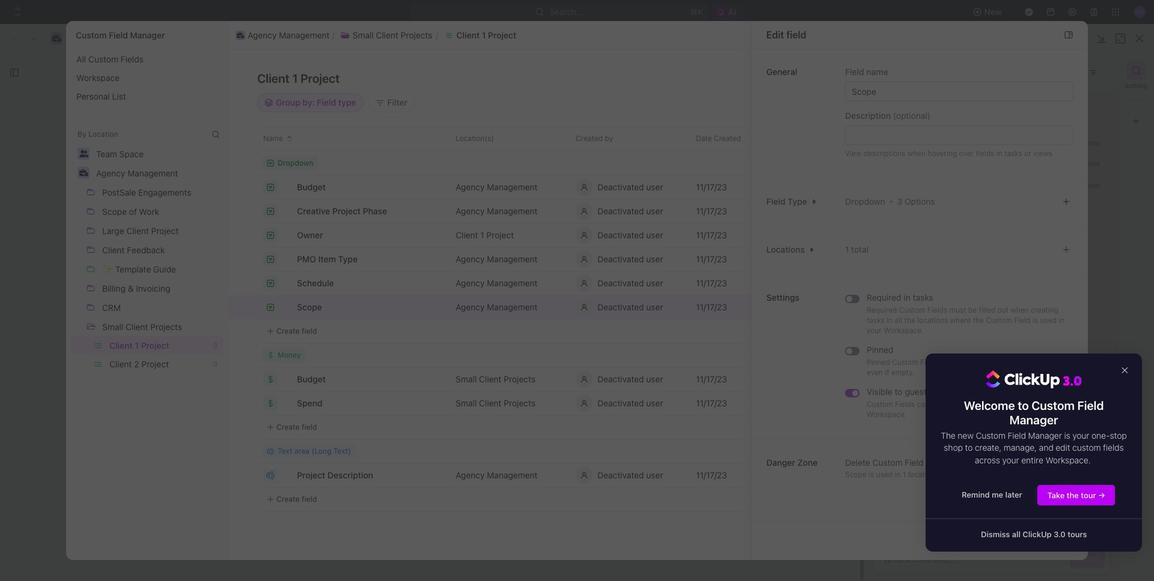 Task type: describe. For each thing, give the bounding box(es) containing it.
workspace. inside visible to guests custom fields can be hidden or shown to guests in your workspace.
[[867, 411, 907, 420]]

2 horizontal spatial tasks
[[1005, 149, 1023, 158]]

1 vertical spatial of
[[310, 257, 318, 267]]

field up manage,
[[1008, 431, 1026, 441]]

set priority to
[[902, 120, 952, 129]]

personal list
[[76, 91, 126, 102]]

list containing postsale engagements
[[66, 183, 228, 374]]

1 / from the left
[[154, 33, 157, 43]]

0 vertical spatial validate
[[155, 62, 209, 79]]

all inside button
[[1012, 530, 1021, 540]]

grid containing budget
[[228, 127, 1059, 551]]

1 horizontal spatial guests
[[1009, 400, 1032, 409]]

tour
[[1081, 491, 1096, 501]]

0 vertical spatial fields
[[976, 149, 995, 158]]

1 horizontal spatial signed
[[276, 236, 303, 246]]

field type button
[[759, 192, 824, 212]]

task down project
[[260, 389, 278, 399]]

empty.
[[891, 369, 914, 378]]

inherited from
[[816, 134, 866, 143]]

the left where
[[905, 316, 916, 325]]

review concepts
[[242, 500, 310, 511]]

production
[[242, 420, 278, 428]]

workspace button
[[71, 69, 223, 87]]

row containing location(s)
[[439, 127, 1029, 151]]

1 user from the top
[[646, 182, 663, 192]]

create left project
[[242, 368, 269, 378]]

team inside button
[[96, 149, 117, 159]]

row group containing budget
[[228, 151, 469, 512]]

when inside required in tasks required custom fields must be filled out when creating tasks in all the locations where the custom field is used in your workspace.
[[1011, 306, 1029, 315]]

0 horizontal spatial business time image
[[52, 35, 61, 42]]

all custom fields button
[[71, 50, 223, 69]]

review
[[242, 500, 271, 511]]

8 user from the top
[[646, 398, 663, 408]]

dashboards
[[29, 151, 76, 161]]

6 deactivated user from the top
[[598, 302, 663, 312]]

concepts for create concepts
[[271, 479, 308, 490]]

0 vertical spatial agency management button
[[233, 28, 332, 42]]

text area (long text)
[[278, 447, 351, 456]]

estimate
[[142, 56, 176, 66]]

in inside 'task sidebar content' section
[[1024, 139, 1030, 148]]

2 created from the left
[[714, 134, 741, 143]]

team space button
[[91, 144, 149, 164]]

custom fields button
[[138, 198, 721, 227]]

0 vertical spatial contract
[[261, 62, 318, 79]]

name row
[[228, 127, 439, 151]]

validate signed contract link
[[239, 232, 417, 250]]

task down scope "button"
[[315, 329, 331, 338]]

3 deactivated from the top
[[598, 230, 644, 240]]

1 horizontal spatial business time image
[[237, 32, 244, 38]]

add task down items
[[296, 197, 327, 206]]

creative project phase inside custom fields 'element'
[[160, 258, 248, 268]]

1 created from the left
[[576, 134, 603, 143]]

schedule
[[297, 278, 334, 288]]

welcome to custom field manager the new custom field manager is your one-stop shop to create, manage, and edit custom fields across your entire workspace.
[[941, 399, 1129, 466]]

your inside required in tasks required custom fields must be filled out when creating tasks in all the locations where the custom field is used in your workspace.
[[867, 326, 882, 335]]

add task up 1 min
[[1067, 104, 1104, 114]]

1 horizontal spatial tasks
[[913, 293, 933, 303]]

priority
[[917, 120, 941, 129]]

1 vertical spatial work
[[320, 257, 341, 267]]

add task button up 1 min
[[1060, 100, 1111, 119]]

add task button down items
[[281, 194, 332, 209]]

timeline
[[686, 138, 720, 148]]

8 deactivated from the top
[[598, 398, 644, 408]]

create project schedule link
[[239, 365, 417, 382]]

unlimited
[[505, 32, 540, 42]]

creative inside the complete creative discovery survey link
[[283, 458, 316, 469]]

to right priority
[[943, 120, 950, 129]]

always
[[956, 358, 978, 367]]

1 button
[[1029, 57, 1107, 75]]

by location
[[78, 130, 118, 139]]

pinned pinned custom fields will always be displayed in task view, even if empty.
[[867, 345, 1068, 378]]

1 just from the top
[[1070, 159, 1084, 168]]

action
[[248, 170, 277, 181]]

or for when
[[1025, 149, 1032, 158]]

agency management / small client projects / client 1 project |
[[67, 32, 320, 44]]

3 user from the top
[[646, 230, 663, 240]]

0 vertical spatial validate signed contract
[[155, 62, 318, 79]]

project inside button
[[332, 206, 361, 216]]

shop
[[944, 443, 963, 453]]

1 vertical spatial validate signed contract
[[242, 236, 339, 246]]

add description button
[[142, 103, 717, 123]]

1 vertical spatial small client projects link
[[36, 527, 135, 546]]

9 deactivated from the top
[[598, 470, 644, 481]]

settings
[[766, 293, 800, 303]]

field down create concepts link
[[302, 495, 317, 504]]

minutes
[[558, 138, 590, 148]]

locations inside required in tasks required custom fields must be filled out when creating tasks in all the locations where the custom field is used in your workspace.
[[918, 316, 948, 325]]

action items
[[248, 170, 304, 181]]

1 just now from the top
[[1070, 159, 1100, 168]]

dashboards link
[[5, 147, 168, 166]]

create up review on the bottom of the page
[[242, 479, 269, 490]]

text
[[278, 447, 292, 456]]

delete for delete
[[1041, 463, 1066, 473]]

pmo item type inside custom fields 'element'
[[160, 282, 220, 292]]

description (optional)
[[845, 111, 931, 121]]

schedule button
[[296, 274, 341, 293]]

press space to select this row. row containing scope
[[228, 295, 439, 320]]

create concepts link
[[239, 476, 417, 493]]

crs
[[485, 138, 501, 148]]

6 user from the top
[[646, 302, 663, 312]]

shown
[[976, 400, 998, 409]]

to right welcome
[[1018, 399, 1029, 413]]

cancel
[[1001, 537, 1028, 547]]

tree inside sidebar navigation
[[5, 323, 168, 582]]

locations
[[766, 245, 805, 255]]

add task button down 'kickoff'
[[237, 297, 283, 311]]

2 11/17/23 from the top
[[696, 206, 727, 216]]

× button
[[1121, 363, 1129, 377]]

to right shop
[[965, 443, 973, 453]]

8 deactivated user from the top
[[598, 398, 663, 408]]

field right edit
[[787, 29, 807, 40]]

field name
[[845, 67, 888, 77]]

used inside required in tasks required custom fields must be filled out when creating tasks in all the locations where the custom field is used in your workspace.
[[1040, 316, 1057, 325]]

the inside button
[[1067, 491, 1079, 501]]

later
[[1005, 490, 1022, 500]]

1 horizontal spatial team
[[642, 138, 664, 148]]

1 inside delete custom field scope is used in 1 locations
[[903, 471, 906, 480]]

pmo inside button
[[297, 254, 316, 264]]

out
[[998, 306, 1009, 315]]

is inside welcome to custom field manager the new custom field manager is your one-stop shop to create, manage, and edit custom fields across your entire workspace.
[[1064, 431, 1071, 441]]

2 horizontal spatial description
[[845, 111, 891, 121]]

in inside visible to guests custom fields can be hidden or shown to guests in your workspace.
[[1034, 400, 1040, 409]]

1 vertical spatial agency management button
[[91, 164, 184, 183]]

fields inside required in tasks required custom fields must be filled out when creating tasks in all the locations where the custom field is used in your workspace.
[[927, 306, 948, 315]]

2 pinned from the top
[[867, 358, 890, 367]]

add task up the production
[[242, 389, 278, 399]]

0 vertical spatial agency management link
[[67, 33, 149, 43]]

workspace. for required
[[884, 326, 924, 335]]

agency inside sidebar navigation
[[29, 368, 58, 378]]

Set value for Spend Custom Field text field
[[271, 421, 721, 444]]

2 for client
[[134, 360, 139, 370]]

create down create concepts
[[277, 495, 300, 504]]

details
[[143, 170, 174, 181]]

1 create field from the top
[[277, 327, 317, 336]]

task sidebar content section
[[865, 54, 1118, 582]]

scope inside "button"
[[297, 302, 322, 312]]

2 required from the top
[[867, 306, 897, 315]]

your up custom
[[1073, 431, 1090, 441]]

field inside button
[[952, 73, 969, 84]]

3 options
[[897, 197, 935, 207]]

trial.
[[560, 32, 576, 42]]

2 budget button from the top
[[296, 370, 333, 389]]

add up customize on the top right
[[1067, 104, 1083, 114]]

0 vertical spatial budget
[[297, 182, 326, 192]]

hovering
[[928, 149, 957, 158]]

4 deactivated user from the top
[[598, 254, 663, 264]]

1 vertical spatial contract
[[305, 236, 339, 246]]

2 create field from the top
[[277, 423, 317, 432]]

field right "5"
[[302, 423, 317, 432]]

2 / from the left
[[246, 33, 249, 43]]

press space to select this row. row containing schedule
[[228, 271, 439, 296]]

text)
[[333, 447, 351, 456]]

the right on
[[474, 32, 486, 42]]

create concepts
[[242, 479, 308, 490]]

add up creative production
[[242, 389, 258, 399]]

custom inside button
[[88, 54, 118, 64]]

0 vertical spatial type
[[788, 197, 807, 207]]

walkthrough
[[317, 278, 367, 288]]

0 vertical spatial manager
[[130, 30, 165, 40]]

field up one-
[[1078, 399, 1104, 413]]

field up all custom fields
[[109, 30, 128, 40]]

add existing field
[[901, 73, 969, 84]]

large
[[102, 226, 124, 236]]

all inside required in tasks required custom fields must be filled out when creating tasks in all the locations where the custom field is used in your workspace.
[[895, 316, 903, 325]]

Search... text field
[[937, 98, 1052, 108]]

locations inside delete custom field scope is used in 1 locations
[[908, 471, 939, 480]]

scope inside delete custom field scope is used in 1 locations
[[845, 471, 867, 480]]

press space to select this row. row containing project description
[[228, 464, 439, 488]]

row group containing deactivated user
[[439, 151, 1029, 512]]

2 just now from the top
[[1070, 181, 1100, 190]]

custom inside dropdown button
[[138, 206, 177, 219]]

hide button
[[569, 165, 594, 180]]

creative inside creative project phase button
[[297, 206, 330, 216]]

create,
[[975, 443, 1002, 453]]

1 vertical spatial validate
[[242, 236, 274, 246]]

sidebar navigation
[[0, 51, 180, 582]]

creative left the production
[[213, 420, 240, 428]]

5 11/17/23 from the top
[[696, 278, 727, 288]]

personal
[[76, 91, 110, 102]]

issues,
[[455, 138, 483, 148]]

custom inside visible to guests custom fields can be hidden or shown to guests in your workspace.
[[867, 400, 893, 409]]

Search tasks... text field
[[1005, 164, 1125, 182]]

definition
[[213, 197, 245, 205]]

be for guests
[[931, 400, 940, 409]]

0 vertical spatial small client projects button
[[335, 28, 438, 42]]

0 horizontal spatial when
[[908, 149, 926, 158]]

phase inside button
[[363, 206, 387, 216]]

the down filled
[[973, 316, 984, 325]]

is inside delete custom field scope is used in 1 locations
[[869, 471, 874, 480]]

concepts for review concepts
[[273, 500, 310, 511]]

1 inside button
[[1094, 61, 1097, 70]]

list containing all custom fields
[[66, 50, 228, 106]]

9 deactivated user from the top
[[598, 470, 663, 481]]

postsale engagements button
[[97, 183, 197, 202]]

money button
[[262, 348, 306, 363]]

add down items
[[296, 197, 310, 206]]

fields inside pinned pinned custom fields will always be displayed in task view, even if empty.
[[920, 358, 941, 367]]

dismiss all clickup 3.0 tours button
[[971, 525, 1097, 545]]

0 horizontal spatial signed
[[212, 62, 258, 79]]

creative project phase inside button
[[297, 206, 387, 216]]

3 deactivated user from the top
[[598, 230, 663, 240]]

timeline link
[[684, 135, 720, 152]]

management inside sidebar navigation
[[60, 368, 111, 378]]

0 vertical spatial small client projects link
[[161, 33, 241, 43]]

action items button
[[244, 165, 309, 187]]

project description inside button
[[297, 470, 373, 481]]

1 horizontal spatial dropdown
[[845, 197, 885, 207]]

1 vertical spatial type
[[338, 254, 358, 264]]

used inside delete custom field scope is used in 1 locations
[[876, 471, 893, 480]]

create up text
[[277, 423, 300, 432]]

add task down scope "button"
[[299, 329, 331, 338]]

in inside delete custom field scope is used in 1 locations
[[895, 471, 901, 480]]

scheduling
[[213, 330, 250, 338]]

large client project button
[[97, 221, 184, 240]]

1 total
[[845, 244, 869, 255]]

1 create field button from the top
[[262, 324, 322, 339]]

1 inside 'task sidebar content' section
[[1082, 139, 1086, 148]]

4 deactivated from the top
[[598, 254, 644, 264]]

hide 2
[[1001, 138, 1030, 148]]

meeting
[[273, 278, 305, 288]]

project inside sidebar navigation
[[29, 220, 56, 231]]

agency inside agency management / small client projects / client 1 project |
[[67, 33, 96, 43]]

save button
[[1040, 532, 1074, 552]]

visible to guests custom fields can be hidden or shown to guests in your workspace.
[[867, 387, 1057, 420]]

activity inside 'task sidebar content' section
[[880, 66, 922, 79]]

min
[[1088, 139, 1100, 148]]

scope button
[[296, 298, 329, 317]]

type inside custom fields 'element'
[[201, 282, 220, 292]]

custom fields element
[[138, 227, 721, 474]]

new inside welcome to custom field manager the new custom field manager is your one-stop shop to create, manage, and edit custom fields across your entire workspace.
[[958, 431, 974, 441]]

create inside button
[[988, 73, 1014, 84]]

dashboard
[[29, 282, 71, 292]]

add task button down scope "button"
[[285, 326, 336, 341]]

create project schedule
[[242, 368, 337, 378]]

you are on the free unlimited plan trial.
[[434, 32, 576, 42]]

field down scope "button"
[[302, 327, 317, 336]]

custom fields
[[138, 206, 210, 219]]

owner inside button
[[297, 230, 323, 240]]

options
[[905, 197, 935, 207]]

task down 'kickoff'
[[260, 299, 278, 309]]

✨ template guide button
[[97, 260, 181, 279]]

press space to select this row. row containing spend
[[228, 392, 439, 416]]

billing & invoicing button
[[97, 279, 176, 298]]

dropdown inside button
[[278, 158, 314, 167]]

agency management link inside tree
[[29, 364, 166, 383]]

subtasks button
[[186, 165, 236, 187]]

0 horizontal spatial guests
[[905, 387, 931, 397]]

×
[[1121, 363, 1129, 377]]

5 deactivated user from the top
[[598, 278, 663, 288]]

tours
[[1068, 530, 1087, 540]]



Task type: vqa. For each thing, say whether or not it's contained in the screenshot.
Drop Your Files Here To Upload
no



Task type: locate. For each thing, give the bounding box(es) containing it.
client 1 project button
[[438, 28, 522, 42]]

schedule
[[301, 368, 337, 378]]

description
[[845, 111, 891, 121], [190, 355, 234, 365], [327, 470, 373, 481]]

fields inside welcome to custom field manager the new custom field manager is your one-stop shop to create, manage, and edit custom fields across your entire workspace.
[[1103, 443, 1124, 453]]

create field up money
[[277, 327, 317, 336]]

1 vertical spatial or
[[967, 400, 974, 409]]

fields down open
[[976, 149, 995, 158]]

list
[[233, 28, 1066, 42], [66, 50, 228, 106], [66, 144, 228, 374], [66, 183, 228, 374], [66, 337, 228, 374]]

1 vertical spatial complete
[[242, 458, 281, 469]]

0 vertical spatial or
[[1025, 149, 1032, 158]]

1 vertical spatial create field button
[[262, 421, 322, 435]]

1 inside agency management / small client projects / client 1 project |
[[278, 33, 282, 43]]

create up money
[[277, 327, 300, 336]]

0 vertical spatial budget button
[[296, 178, 333, 197]]

1 vertical spatial pinned
[[867, 358, 890, 367]]

0 vertical spatial workspace.
[[884, 326, 924, 335]]

0 horizontal spatial used
[[876, 471, 893, 480]]

your inside visible to guests custom fields can be hidden or shown to guests in your workspace.
[[1042, 400, 1057, 409]]

2 row group from the left
[[439, 151, 1029, 512]]

owner up pmo item type button
[[297, 230, 323, 240]]

1 horizontal spatial used
[[1040, 316, 1057, 325]]

complete scope of work link
[[239, 253, 417, 271]]

add task button up the production
[[237, 387, 283, 402]]

1 vertical spatial owner
[[160, 330, 186, 341]]

2 vertical spatial type
[[201, 282, 220, 292]]

3 down 'action'
[[258, 197, 263, 206]]

1 horizontal spatial created
[[714, 134, 741, 143]]

agency management inside sidebar navigation
[[29, 368, 111, 378]]

fields left 'must'
[[927, 306, 948, 315]]

create
[[988, 73, 1014, 84], [277, 327, 300, 336], [242, 368, 269, 378], [277, 423, 300, 432], [242, 479, 269, 490], [277, 495, 300, 504]]

scope
[[102, 207, 127, 217], [283, 257, 308, 267], [297, 302, 322, 312], [845, 471, 867, 480]]

creative down feedback
[[160, 258, 192, 268]]

7 deactivated user from the top
[[598, 374, 663, 384]]

project description down discovery
[[297, 470, 373, 481]]

→
[[1098, 491, 1106, 501]]

item down validate signed contract link
[[318, 254, 336, 264]]

0 vertical spatial work
[[139, 207, 159, 217]]

scope inside button
[[102, 207, 127, 217]]

2 deactivated user from the top
[[598, 206, 663, 216]]

guide
[[153, 265, 176, 275]]

2 vertical spatial budget
[[297, 374, 326, 384]]

fields left will
[[920, 358, 941, 367]]

3 row group from the left
[[1029, 151, 1059, 512]]

add
[[901, 73, 917, 84], [1067, 104, 1083, 114], [161, 108, 177, 118], [296, 197, 310, 206], [242, 299, 258, 309], [299, 329, 313, 338], [242, 389, 258, 399]]

0 vertical spatial project description
[[160, 355, 234, 365]]

1 9 from the top
[[213, 341, 218, 350]]

management inside agency management / small client projects / client 1 project |
[[99, 33, 149, 43]]

3 for 3
[[258, 197, 263, 206]]

dashboard link
[[5, 277, 168, 296]]

client
[[422, 278, 444, 288]]

with
[[403, 278, 420, 288]]

is
[[1033, 316, 1038, 325], [1064, 431, 1071, 441], [869, 471, 874, 480]]

be inside pinned pinned custom fields will always be displayed in task view, even if empty.
[[980, 358, 989, 367]]

2 user from the top
[[646, 206, 663, 216]]

all up empty.
[[895, 316, 903, 325]]

⌘k
[[690, 7, 704, 17]]

complete for complete scope of work
[[242, 257, 281, 267]]

1 vertical spatial workspace.
[[867, 411, 907, 420]]

risks, issues, crs link
[[427, 135, 501, 152]]

complete up create concepts
[[242, 458, 281, 469]]

2 9 from the top
[[213, 360, 218, 369]]

complete
[[242, 257, 281, 267], [242, 458, 281, 469]]

0 horizontal spatial is
[[869, 471, 874, 480]]

be
[[968, 306, 977, 315], [980, 358, 989, 367], [931, 400, 940, 409]]

0 vertical spatial of
[[129, 207, 137, 217]]

0 vertical spatial used
[[1040, 316, 1057, 325]]

description down the scheduling
[[190, 355, 234, 365]]

1 vertical spatial item
[[181, 282, 198, 292]]

creative project phase up validate signed contract link
[[297, 206, 387, 216]]

add down 'kickoff'
[[242, 299, 258, 309]]

team down location
[[96, 149, 117, 159]]

1 vertical spatial when
[[1011, 306, 1029, 315]]

hide for hide
[[573, 168, 590, 177]]

creating
[[1031, 306, 1059, 315]]

creative up the owner button
[[297, 206, 330, 216]]

be left filled
[[968, 306, 977, 315]]

1 vertical spatial phase
[[224, 258, 248, 268]]

search
[[953, 138, 980, 148]]

just
[[1070, 159, 1084, 168], [1070, 181, 1084, 190]]

complete up 'kickoff'
[[242, 257, 281, 267]]

1 vertical spatial fields
[[1103, 443, 1124, 453]]

1 horizontal spatial or
[[1025, 149, 1032, 158]]

hide for hide 2
[[1001, 138, 1019, 148]]

0 vertical spatial create field
[[277, 327, 317, 336]]

1 horizontal spatial 2
[[1025, 138, 1030, 148]]

be inside required in tasks required custom fields must be filled out when creating tasks in all the locations where the custom field is used in your workspace.
[[968, 306, 977, 315]]

validate up complete scope of work
[[242, 236, 274, 246]]

you for set priority to
[[890, 120, 902, 129]]

0 horizontal spatial of
[[129, 207, 137, 217]]

creative down area
[[283, 458, 316, 469]]

in inside pinned pinned custom fields will always be displayed in task view, even if empty.
[[1025, 358, 1031, 367]]

0 vertical spatial all
[[895, 316, 903, 325]]

created right date on the right top of the page
[[714, 134, 741, 143]]

description inside custom fields 'element'
[[190, 355, 234, 365]]

0 horizontal spatial project description
[[160, 355, 234, 365]]

workspace. inside welcome to custom field manager the new custom field manager is your one-stop shop to create, manage, and edit custom fields across your entire workspace.
[[1046, 455, 1091, 466]]

task sidebar navigation tab list
[[1123, 61, 1149, 131]]

your down manage,
[[1002, 455, 1019, 466]]

1 vertical spatial small client projects button
[[97, 317, 188, 337]]

list containing agency management
[[233, 28, 1066, 42]]

field up 'search...' text field
[[1035, 73, 1053, 84]]

kanban
[[269, 138, 299, 148]]

delete custom field scope is used in 1 locations
[[845, 458, 939, 480]]

new inside button
[[1017, 73, 1033, 84]]

✨
[[102, 265, 113, 275]]

0 horizontal spatial small client projects link
[[36, 527, 135, 546]]

phase
[[363, 206, 387, 216], [224, 258, 248, 268]]

9 user from the top
[[646, 470, 663, 481]]

small client projects inside tree
[[36, 531, 116, 542]]

pmo down the owner button
[[297, 254, 316, 264]]

custom field manager
[[76, 30, 165, 40]]

danger
[[766, 458, 795, 468]]

0 horizontal spatial created
[[576, 134, 603, 143]]

project description inside custom fields 'element'
[[160, 355, 234, 365]]

name
[[867, 67, 888, 77]]

location
[[88, 130, 118, 139]]

create field
[[277, 327, 317, 336], [277, 423, 317, 432], [277, 495, 317, 504]]

add down the personal list button
[[161, 108, 177, 118]]

0 vertical spatial be
[[968, 306, 977, 315]]

4 user from the top
[[646, 254, 663, 264]]

2 vertical spatial be
[[931, 400, 940, 409]]

2 vertical spatial create field
[[277, 495, 317, 504]]

field up displayed
[[1014, 316, 1031, 325]]

projects
[[401, 30, 432, 40], [210, 33, 241, 43], [150, 322, 182, 332], [879, 374, 911, 384], [879, 398, 911, 408], [84, 531, 116, 542]]

work inside button
[[139, 207, 159, 217]]

you
[[434, 32, 447, 42], [890, 120, 902, 129], [890, 139, 902, 148]]

7 user from the top
[[646, 374, 663, 384]]

be right can
[[931, 400, 940, 409]]

row group
[[228, 151, 469, 512], [439, 151, 1029, 512], [1029, 151, 1059, 512]]

contract up pmo item type button
[[305, 236, 339, 246]]

1 horizontal spatial /
[[246, 33, 249, 43]]

feedback
[[127, 245, 165, 255]]

phase inside custom fields 'element'
[[224, 258, 248, 268]]

None text field
[[845, 126, 1074, 145]]

3 for 3 options
[[897, 197, 902, 207]]

1 vertical spatial new
[[958, 431, 974, 441]]

1 horizontal spatial creative project phase
[[297, 206, 387, 216]]

progress
[[1032, 139, 1063, 148]]

customize
[[1052, 138, 1094, 148]]

phase up 'kickoff'
[[224, 258, 248, 268]]

plan
[[542, 32, 557, 42]]

6 deactivated from the top
[[598, 302, 644, 312]]

delete inside delete custom field scope is used in 1 locations
[[845, 458, 870, 468]]

is inside required in tasks required custom fields must be filled out when creating tasks in all the locations where the custom field is used in your workspace.
[[1033, 316, 1038, 325]]

you left set
[[890, 120, 902, 129]]

1 vertical spatial pmo item type
[[160, 282, 220, 292]]

0 vertical spatial new
[[1017, 73, 1033, 84]]

or for guests
[[967, 400, 974, 409]]

work down postsale engagements
[[139, 207, 159, 217]]

1 horizontal spatial pmo item type
[[297, 254, 358, 264]]

2 complete from the top
[[242, 458, 281, 469]]

fields inside button
[[121, 54, 143, 64]]

1 vertical spatial agency management link
[[187, 58, 287, 73]]

7 11/17/23 from the top
[[696, 374, 727, 384]]

created left by
[[576, 134, 603, 143]]

creative project phase button
[[296, 202, 394, 221]]

task up min
[[1085, 104, 1104, 114]]

0 vertical spatial signed
[[212, 62, 258, 79]]

press space to select this row. row containing creative project phase
[[228, 199, 439, 224]]

delete inside button
[[1041, 463, 1066, 473]]

entire
[[1022, 455, 1044, 466]]

project description down the scheduling
[[160, 355, 234, 365]]

remind me later
[[962, 490, 1022, 500]]

business time image
[[237, 32, 244, 38], [52, 35, 61, 42]]

you for changed status from
[[890, 139, 902, 148]]

project description button
[[296, 466, 380, 485]]

workspace. down visible
[[867, 411, 907, 420]]

1 horizontal spatial pmo
[[297, 254, 316, 264]]

0 vertical spatial required
[[867, 293, 902, 303]]

1 vertical spatial just
[[1070, 181, 1084, 190]]

projects inside sidebar navigation
[[84, 531, 116, 542]]

validate down agency management / small client projects / client 1 project |
[[155, 62, 209, 79]]

crm button
[[97, 298, 126, 317]]

1 vertical spatial dropdown
[[845, 197, 885, 207]]

field inside required in tasks required custom fields must be filled out when creating tasks in all the locations where the custom field is used in your workspace.
[[1014, 316, 1031, 325]]

1 vertical spatial 2
[[134, 360, 139, 370]]

1 now from the top
[[1086, 159, 1100, 168]]

2 now from the top
[[1086, 181, 1100, 190]]

1 vertical spatial concepts
[[273, 500, 310, 511]]

1 complete from the top
[[242, 257, 281, 267]]

footer containing ×
[[926, 354, 1142, 552]]

workspace. for welcome
[[1046, 455, 1091, 466]]

dropdown up items
[[278, 158, 314, 167]]

6 11/17/23 from the top
[[696, 302, 727, 312]]

2 just from the top
[[1070, 181, 1084, 190]]

to right meeting
[[307, 278, 315, 288]]

1 horizontal spatial small client projects button
[[335, 28, 438, 42]]

5 deactivated from the top
[[598, 278, 644, 288]]

send
[[1077, 554, 1098, 565]]

/ left client 1 project link
[[246, 33, 249, 43]]

client 1 project inside button
[[457, 30, 516, 40]]

of up large client project button
[[129, 207, 137, 217]]

from
[[959, 139, 975, 148]]

create new field
[[988, 73, 1053, 84]]

item inside button
[[318, 254, 336, 264]]

3 create field from the top
[[277, 495, 317, 504]]

workspace. up empty.
[[884, 326, 924, 335]]

the left tour
[[1067, 491, 1079, 501]]

billing
[[102, 284, 126, 294]]

manager
[[130, 30, 165, 40], [1010, 414, 1058, 427], [1028, 431, 1062, 441]]

1 horizontal spatial activity
[[1125, 82, 1148, 90]]

1 vertical spatial budget button
[[296, 370, 333, 389]]

description up from in the right of the page
[[845, 111, 891, 121]]

Enter name... text field
[[845, 82, 1074, 102]]

your down view,
[[1042, 400, 1057, 409]]

tree
[[5, 323, 168, 582]]

add down scope "button"
[[299, 329, 313, 338]]

5
[[291, 419, 296, 428]]

budget down custom fields
[[160, 234, 188, 244]]

field right existing
[[952, 73, 969, 84]]

0 horizontal spatial all
[[895, 316, 903, 325]]

list containing client 1 project
[[66, 337, 228, 374]]

1 vertical spatial just now
[[1070, 181, 1100, 190]]

column header
[[228, 127, 238, 151], [228, 127, 259, 151]]

1 vertical spatial guests
[[1009, 400, 1032, 409]]

small inside small client projects link
[[36, 531, 57, 542]]

cell
[[439, 151, 559, 176], [559, 151, 679, 176], [679, 151, 800, 176], [800, 151, 920, 176], [920, 151, 1029, 176], [1029, 151, 1059, 176], [228, 176, 259, 200], [800, 176, 920, 200], [920, 176, 1029, 200], [1029, 176, 1059, 200], [228, 200, 259, 224], [920, 200, 1029, 224], [1029, 200, 1059, 224], [228, 224, 259, 248], [800, 224, 920, 248], [920, 224, 1029, 248], [1029, 224, 1059, 248], [228, 248, 259, 272], [920, 248, 1029, 272], [1029, 248, 1059, 272], [228, 272, 259, 296], [920, 272, 1029, 296], [1029, 272, 1059, 296], [228, 296, 259, 320], [920, 296, 1029, 320], [439, 320, 559, 344], [559, 320, 679, 344], [679, 320, 800, 344], [800, 320, 920, 344], [920, 320, 1029, 344], [1029, 320, 1059, 344], [439, 344, 559, 368], [559, 344, 679, 368], [679, 344, 800, 368], [800, 344, 920, 368], [920, 344, 1029, 368], [1029, 344, 1059, 368], [228, 368, 259, 392], [920, 368, 1029, 392], [228, 392, 259, 416], [920, 392, 1029, 416], [439, 416, 559, 440], [559, 416, 679, 440], [679, 416, 800, 440], [800, 416, 920, 440], [920, 416, 1029, 440], [1029, 416, 1059, 440], [439, 440, 559, 464], [559, 440, 679, 464], [679, 440, 800, 464], [800, 440, 920, 464], [920, 440, 1029, 464], [1029, 440, 1059, 464], [228, 464, 259, 488], [920, 464, 1029, 488], [439, 488, 559, 512], [559, 488, 679, 512], [679, 488, 800, 512], [800, 488, 920, 512], [920, 488, 1029, 512], [1029, 488, 1059, 512]]

remind
[[962, 490, 990, 500]]

3 11/17/23 from the top
[[696, 230, 727, 240]]

press space to select this row. row containing owner
[[228, 223, 439, 248]]

0 horizontal spatial /
[[154, 33, 157, 43]]

1 vertical spatial you
[[890, 120, 902, 129]]

client 1 project link
[[253, 33, 312, 43]]

work down validate signed contract link
[[320, 257, 341, 267]]

0 horizontal spatial work
[[139, 207, 159, 217]]

clickup
[[1023, 530, 1052, 540]]

1 horizontal spatial hide
[[1001, 138, 1019, 148]]

1 vertical spatial manager
[[1010, 414, 1058, 427]]

visible
[[867, 387, 893, 397]]

pmo item type inside button
[[297, 254, 358, 264]]

can
[[917, 400, 929, 409]]

2 vertical spatial manager
[[1028, 431, 1062, 441]]

item right invoicing
[[181, 282, 198, 292]]

client inside sidebar navigation
[[59, 531, 82, 542]]

concepts down create concepts
[[273, 500, 310, 511]]

complete for complete creative discovery survey
[[242, 458, 281, 469]]

1 vertical spatial now
[[1086, 181, 1100, 190]]

create field button down create concepts
[[262, 493, 322, 507]]

free
[[488, 32, 503, 42]]

2 for hide
[[1025, 138, 1030, 148]]

9 for client 2 project
[[213, 360, 218, 369]]

dropdown up total
[[845, 197, 885, 207]]

description inside button
[[327, 470, 373, 481]]

validate signed contract down agency management / small client projects / client 1 project |
[[155, 62, 318, 79]]

fields inside visible to guests custom fields can be hidden or shown to guests in your workspace.
[[895, 400, 915, 409]]

be inside visible to guests custom fields can be hidden or shown to guests in your workspace.
[[931, 400, 940, 409]]

1 vertical spatial project description
[[297, 470, 373, 481]]

pmo inside custom fields 'element'
[[160, 282, 179, 292]]

2 vertical spatial agency management link
[[29, 364, 166, 383]]

11/17/23
[[696, 182, 727, 192], [696, 206, 727, 216], [696, 230, 727, 240], [696, 254, 727, 264], [696, 278, 727, 288], [696, 302, 727, 312], [696, 374, 727, 384], [696, 398, 727, 408], [696, 470, 727, 481]]

or inside visible to guests custom fields can be hidden or shown to guests in your workspace.
[[967, 400, 974, 409]]

delete for delete custom field scope is used in 1 locations
[[845, 458, 870, 468]]

1 horizontal spatial of
[[310, 257, 318, 267]]

view,
[[1051, 358, 1068, 367]]

project inside agency management / small client projects / client 1 project |
[[284, 33, 312, 43]]

create field down create concepts
[[277, 495, 317, 504]]

hide down minutes
[[573, 168, 590, 177]]

1 row group from the left
[[228, 151, 469, 512]]

1 horizontal spatial new
[[1017, 73, 1033, 84]]

risks,
[[429, 138, 453, 148]]

or
[[1025, 149, 1032, 158], [967, 400, 974, 409]]

be for custom
[[980, 358, 989, 367]]

zone
[[798, 458, 818, 468]]

field inside button
[[766, 197, 786, 207]]

small inside agency management / small client projects / client 1 project |
[[161, 33, 183, 43]]

0 vertical spatial activity
[[880, 66, 922, 79]]

fields down engagements
[[180, 206, 210, 219]]

postsale engagements
[[102, 188, 191, 198]]

small client projects
[[353, 30, 432, 40], [102, 322, 182, 332], [831, 374, 911, 384], [831, 398, 911, 408], [36, 531, 116, 542]]

creative inside custom fields 'element'
[[160, 258, 192, 268]]

1 vertical spatial hide
[[573, 168, 590, 177]]

add task down 'kickoff'
[[242, 299, 278, 309]]

field inside button
[[1035, 73, 1053, 84]]

3.0
[[1054, 530, 1066, 540]]

0 vertical spatial just now
[[1070, 159, 1100, 168]]

project notes link
[[5, 216, 168, 235]]

workspace. down edit
[[1046, 455, 1091, 466]]

1 required from the top
[[867, 293, 902, 303]]

fields inside dropdown button
[[180, 206, 210, 219]]

1 horizontal spatial all
[[1012, 530, 1021, 540]]

0 horizontal spatial small client projects button
[[97, 317, 188, 337]]

1 horizontal spatial item
[[318, 254, 336, 264]]

1 11/17/23 from the top
[[696, 182, 727, 192]]

to right shown
[[1000, 400, 1007, 409]]

all left clickup
[[1012, 530, 1021, 540]]

1 3 from the left
[[258, 197, 263, 206]]

pmo item type down the guide at the top left
[[160, 282, 220, 292]]

create field button up money
[[262, 324, 322, 339]]

0 horizontal spatial pmo
[[160, 282, 179, 292]]

0 horizontal spatial tasks
[[867, 316, 885, 325]]

all
[[76, 54, 86, 64]]

0 horizontal spatial 3
[[258, 197, 263, 206]]

total
[[851, 244, 869, 255]]

owner inside custom fields 'element'
[[160, 330, 186, 341]]

just now
[[1070, 159, 1100, 168], [1070, 181, 1100, 190]]

discovery
[[318, 458, 358, 469]]

Set value for Budget Custom Field text field
[[271, 397, 721, 420]]

owner button
[[296, 226, 330, 245]]

1 horizontal spatial fields
[[1103, 443, 1124, 453]]

9 11/17/23 from the top
[[696, 470, 727, 481]]

fields down 'stop'
[[1103, 443, 1124, 453]]

hide inside button
[[573, 168, 590, 177]]

0 vertical spatial just
[[1070, 159, 1084, 168]]

row
[[439, 127, 1029, 151]]

press space to select this row. row
[[439, 151, 1029, 176], [228, 175, 439, 200], [439, 175, 1029, 200], [228, 199, 439, 224], [439, 199, 1029, 224], [228, 223, 439, 248], [439, 223, 1029, 248], [228, 247, 439, 272], [439, 247, 1029, 272], [228, 271, 439, 296], [439, 271, 1029, 296], [228, 295, 439, 320], [439, 295, 1029, 320], [439, 320, 1029, 344], [439, 344, 1029, 368], [228, 368, 439, 392], [439, 368, 1029, 392], [228, 392, 439, 416], [439, 392, 1029, 416], [439, 416, 1029, 440], [439, 440, 1029, 464], [228, 464, 439, 488], [439, 464, 1029, 488], [439, 488, 1029, 512]]

4 11/17/23 from the top
[[696, 254, 727, 264]]

footer
[[926, 354, 1142, 552]]

task
[[1085, 104, 1104, 114], [311, 197, 327, 206], [260, 299, 278, 309], [315, 329, 331, 338], [1033, 358, 1049, 367], [260, 389, 278, 399]]

created by
[[576, 134, 613, 143]]

tasks
[[224, 138, 247, 148]]

custom inside delete custom field scope is used in 1 locations
[[873, 458, 903, 468]]

2 vertical spatial is
[[869, 471, 874, 480]]

validate
[[155, 62, 209, 79], [242, 236, 274, 246]]

0 vertical spatial team
[[642, 138, 664, 148]]

view
[[845, 149, 862, 158]]

0 horizontal spatial be
[[931, 400, 940, 409]]

0 horizontal spatial new
[[958, 431, 974, 441]]

1 vertical spatial be
[[980, 358, 989, 367]]

all custom fields
[[76, 54, 143, 64]]

8 11/17/23 from the top
[[696, 398, 727, 408]]

1 pinned from the top
[[867, 345, 894, 355]]

activity inside task sidebar navigation tab list
[[1125, 82, 1148, 90]]

tree containing agency management
[[5, 323, 168, 582]]

projects inside agency management / small client projects / client 1 project |
[[210, 33, 241, 43]]

0 vertical spatial description
[[845, 111, 891, 121]]

project
[[488, 30, 516, 40], [284, 33, 312, 43], [301, 72, 340, 85], [269, 99, 323, 118], [612, 138, 640, 148], [332, 206, 361, 216], [29, 220, 56, 231], [151, 226, 179, 236], [195, 258, 222, 268], [141, 341, 169, 351], [160, 355, 188, 365], [141, 360, 169, 370], [297, 470, 325, 481]]

to left in progress
[[1006, 139, 1015, 148]]

add inside 'button'
[[161, 108, 177, 118]]

0 vertical spatial create field button
[[262, 324, 322, 339]]

workspace. inside required in tasks required custom fields must be filled out when creating tasks in all the locations where the custom field is used in your workspace.
[[884, 326, 924, 335]]

1 inside button
[[482, 30, 486, 40]]

task left view,
[[1033, 358, 1049, 367]]

field inside delete custom field scope is used in 1 locations
[[905, 458, 924, 468]]

required
[[867, 293, 902, 303], [867, 306, 897, 315]]

1 deactivated user from the top
[[598, 182, 663, 192]]

2 create field button from the top
[[262, 421, 322, 435]]

hide left in progress
[[1001, 138, 1019, 148]]

concepts up review concepts
[[271, 479, 308, 490]]

|
[[318, 32, 320, 44]]

pmo down the guide at the top left
[[160, 282, 179, 292]]

list containing team space
[[66, 144, 228, 374]]

view descriptions when hovering over fields in tasks or views
[[845, 149, 1053, 158]]

agency management button
[[233, 28, 332, 42], [91, 164, 184, 183]]

one-
[[1092, 431, 1110, 441]]

0 vertical spatial locations
[[918, 316, 948, 325]]

press space to select this row. row containing pmo item type
[[228, 247, 439, 272]]

description down discovery
[[327, 470, 373, 481]]

activity
[[880, 66, 922, 79], [1125, 82, 1148, 90]]

or left views
[[1025, 149, 1032, 158]]

when down changed
[[908, 149, 926, 158]]

save
[[1047, 537, 1066, 547]]

9 for client 1 project
[[213, 341, 218, 350]]

space
[[119, 149, 144, 159]]

status
[[936, 139, 957, 148]]

fields up workspace button
[[121, 54, 143, 64]]

5 user from the top
[[646, 278, 663, 288]]

1 deactivated from the top
[[598, 182, 644, 192]]

of inside button
[[129, 207, 137, 217]]

task up the owner button
[[311, 197, 327, 206]]

item inside custom fields 'element'
[[181, 282, 198, 292]]

custom inside pinned pinned custom fields will always be displayed in task view, even if empty.
[[892, 358, 918, 367]]

field down can
[[905, 458, 924, 468]]

1 vertical spatial budget
[[160, 234, 188, 244]]

7 deactivated from the top
[[598, 374, 644, 384]]

grid
[[228, 127, 1059, 551]]

0 horizontal spatial description
[[190, 355, 234, 365]]

you left the are
[[434, 32, 447, 42]]

client feedback
[[102, 245, 165, 255]]

to right visible
[[895, 387, 903, 397]]

validate signed contract up complete scope of work
[[242, 236, 339, 246]]

field left name
[[845, 67, 864, 77]]

add inside add existing field button
[[901, 73, 917, 84]]

field
[[109, 30, 128, 40], [845, 67, 864, 77], [766, 197, 786, 207], [1014, 316, 1031, 325], [1078, 399, 1104, 413], [1008, 431, 1026, 441], [905, 458, 924, 468]]

2 3 from the left
[[897, 197, 902, 207]]

remind me later button
[[952, 485, 1032, 506]]

across
[[975, 455, 1000, 466]]

agency management
[[248, 30, 330, 40], [202, 60, 284, 70], [96, 168, 178, 179], [833, 206, 915, 216], [833, 254, 915, 264], [833, 302, 915, 312], [29, 368, 111, 378], [833, 470, 915, 481]]

locations
[[918, 316, 948, 325], [908, 471, 939, 480]]

3 create field button from the top
[[262, 493, 322, 507]]

large client project
[[102, 226, 179, 236]]

add left existing
[[901, 73, 917, 84]]

delete down and
[[1041, 463, 1066, 473]]

owner up "client 2 project"
[[160, 330, 186, 341]]

1 vertical spatial is
[[1064, 431, 1071, 441]]

budget inside custom fields 'element'
[[160, 234, 188, 244]]

0 vertical spatial you
[[434, 32, 447, 42]]

description
[[179, 108, 223, 118]]

custom
[[1073, 443, 1101, 453]]

type up locations button
[[788, 197, 807, 207]]

task inside pinned pinned custom fields will always be displayed in task view, even if empty.
[[1033, 358, 1049, 367]]

2 deactivated from the top
[[598, 206, 644, 216]]

1 budget button from the top
[[296, 178, 333, 197]]



